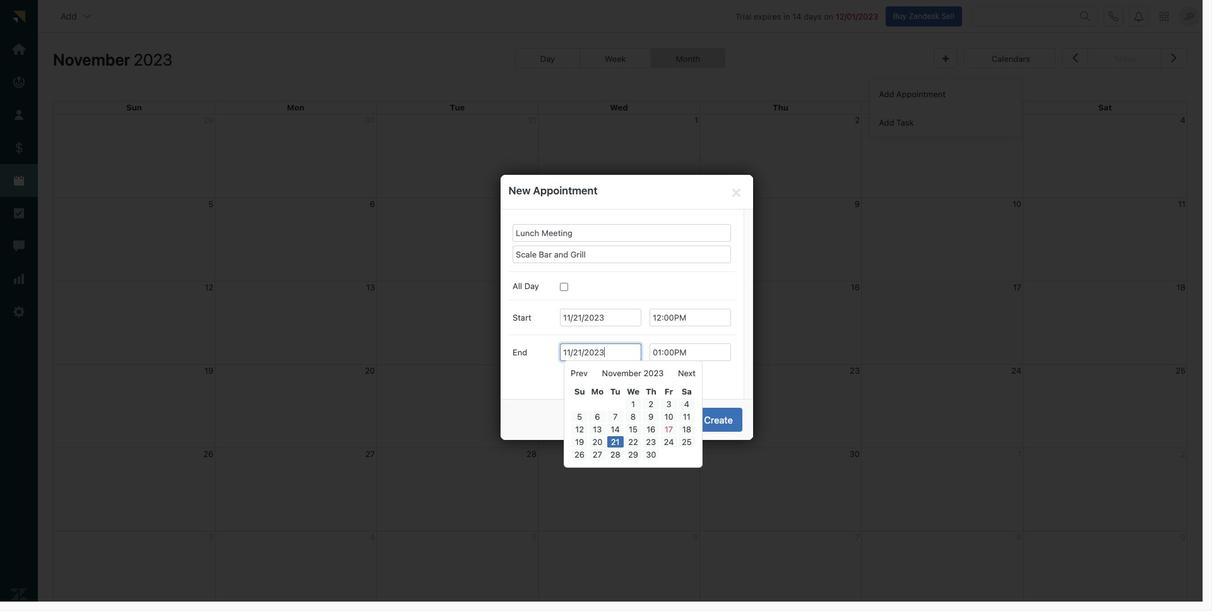 Task type: describe. For each thing, give the bounding box(es) containing it.
details
[[653, 414, 683, 425]]

add button
[[51, 4, 102, 29]]

today
[[1113, 54, 1136, 64]]

1 horizontal spatial 3
[[1016, 115, 1022, 125]]

15 link
[[625, 424, 642, 435]]

3 inside "link"
[[666, 399, 672, 409]]

buy
[[893, 11, 907, 21]]

10 link
[[661, 411, 677, 422]]

1 horizontal spatial 30
[[850, 449, 860, 459]]

jp
[[1184, 11, 1195, 21]]

1 horizontal spatial november
[[602, 368, 641, 378]]

0 horizontal spatial november 2023
[[53, 50, 173, 69]]

24 link
[[661, 436, 677, 448]]

expires
[[754, 11, 781, 21]]

25 link
[[679, 436, 695, 448]]

sa
[[682, 386, 692, 396]]

1 vertical spatial 11
[[683, 412, 691, 422]]

8 link
[[625, 411, 642, 422]]

angle left image
[[1072, 49, 1078, 66]]

new
[[509, 184, 531, 197]]

4 link
[[679, 398, 695, 410]]

9 link
[[643, 411, 659, 422]]

0 horizontal spatial 9
[[649, 412, 654, 422]]

days
[[804, 11, 822, 21]]

search image
[[1080, 11, 1090, 21]]

add for add more details
[[609, 414, 626, 425]]

calendars
[[992, 54, 1030, 64]]

bell image
[[1134, 11, 1144, 21]]

next
[[678, 368, 696, 378]]

0 horizontal spatial 6
[[370, 199, 375, 209]]

wed
[[610, 102, 628, 112]]

0 vertical spatial 25
[[1176, 365, 1186, 375]]

prev link
[[571, 367, 588, 379]]

29 link
[[625, 449, 642, 460]]

17 link
[[661, 424, 677, 435]]

27 inside 27 link
[[593, 450, 602, 460]]

1 horizontal spatial 22
[[688, 365, 698, 375]]

18 link
[[679, 424, 695, 435]]

start
[[513, 313, 531, 323]]

add more details
[[609, 414, 683, 425]]

day
[[524, 281, 539, 291]]

0 horizontal spatial 14
[[528, 282, 537, 292]]

all day
[[513, 281, 539, 291]]

we th
[[627, 386, 656, 396]]

× link
[[728, 182, 745, 200]]

add task
[[879, 117, 914, 127]]

mon
[[287, 102, 305, 112]]

zendesk products image
[[1160, 12, 1169, 21]]

Start Date text field
[[560, 309, 641, 326]]

Start Time text field
[[650, 309, 731, 326]]

1 horizontal spatial 17
[[1013, 282, 1022, 292]]

0 horizontal spatial november
[[53, 50, 130, 69]]

0 horizontal spatial 27
[[365, 449, 375, 459]]

add for add
[[61, 10, 77, 21]]

buy zendesk sell
[[893, 11, 955, 21]]

0 horizontal spatial 16
[[647, 424, 656, 434]]

tu
[[610, 386, 620, 396]]

1 link
[[625, 398, 642, 410]]

0 horizontal spatial 28
[[527, 449, 537, 459]]

6 link
[[589, 411, 606, 422]]

in
[[784, 11, 790, 21]]

1 vertical spatial 17
[[665, 424, 673, 434]]

1 vertical spatial 12
[[575, 424, 584, 434]]

0 vertical spatial 9
[[855, 199, 860, 209]]

7
[[613, 412, 618, 422]]

28 link
[[607, 449, 624, 460]]

thu
[[773, 102, 788, 112]]

all
[[513, 281, 522, 291]]

0 vertical spatial 2
[[855, 115, 860, 125]]

26 link
[[571, 449, 588, 460]]

trial
[[735, 11, 752, 21]]

2 horizontal spatial 14
[[793, 11, 802, 21]]

1 vertical spatial 20
[[593, 437, 603, 447]]

mo
[[591, 386, 604, 396]]

0 vertical spatial 18
[[1177, 282, 1186, 292]]

0 vertical spatial 1
[[695, 115, 698, 125]]

0 vertical spatial 10
[[1013, 199, 1022, 209]]

fri
[[937, 102, 948, 112]]

22 inside 22 link
[[628, 437, 638, 447]]

0 vertical spatial 5
[[208, 199, 213, 209]]

we
[[627, 386, 640, 396]]

task
[[896, 117, 914, 127]]

add for add appointment
[[879, 89, 894, 99]]

new appointment
[[509, 184, 598, 197]]

7 link
[[607, 411, 624, 422]]

13 link
[[589, 424, 606, 435]]

tue
[[450, 102, 465, 112]]

0 horizontal spatial 4
[[684, 399, 689, 409]]

su
[[574, 386, 585, 396]]

15
[[629, 424, 638, 434]]

next link
[[678, 367, 696, 379]]

appointment for add appointment
[[896, 89, 946, 99]]

End Date text field
[[560, 343, 641, 361]]



Task type: vqa. For each thing, say whether or not it's contained in the screenshot.
Invisible to the bottom
no



Task type: locate. For each thing, give the bounding box(es) containing it.
november down chevron down icon
[[53, 50, 130, 69]]

2 link
[[643, 398, 659, 410]]

add up add task
[[879, 89, 894, 99]]

3 link
[[661, 398, 677, 410]]

22 link
[[625, 436, 642, 448]]

add left 8
[[609, 414, 626, 425]]

25
[[1176, 365, 1186, 375], [682, 437, 692, 447]]

1 horizontal spatial 5
[[577, 412, 582, 422]]

0 horizontal spatial 23
[[646, 437, 656, 447]]

november 2023 up the "we" at right
[[602, 368, 664, 378]]

plus image
[[943, 55, 949, 63]]

0 vertical spatial 12
[[205, 282, 213, 292]]

28 left 26 link
[[527, 449, 537, 459]]

1 horizontal spatial 12
[[575, 424, 584, 434]]

zendesk
[[909, 11, 940, 21]]

0 horizontal spatial 26
[[203, 449, 213, 459]]

0 horizontal spatial 1
[[631, 399, 635, 409]]

1 horizontal spatial 9
[[855, 199, 860, 209]]

sell
[[942, 11, 955, 21]]

1 vertical spatial 25
[[682, 437, 692, 447]]

1 vertical spatial november 2023
[[602, 368, 664, 378]]

6
[[370, 199, 375, 209], [595, 412, 600, 422]]

20
[[365, 365, 375, 375], [593, 437, 603, 447]]

1 horizontal spatial 29
[[688, 449, 698, 459]]

create
[[704, 414, 733, 425]]

1 horizontal spatial november 2023
[[602, 368, 664, 378]]

16 link
[[643, 424, 659, 435]]

1 horizontal spatial 16
[[851, 282, 860, 292]]

0 vertical spatial 6
[[370, 199, 375, 209]]

create link
[[695, 408, 742, 432]]

0 vertical spatial 20
[[365, 365, 375, 375]]

1 vertical spatial 2023
[[644, 368, 664, 378]]

1
[[695, 115, 698, 125], [631, 399, 635, 409]]

22 down 15
[[628, 437, 638, 447]]

2
[[855, 115, 860, 125], [649, 399, 654, 409]]

3
[[1016, 115, 1022, 125], [666, 399, 672, 409]]

2 left add task
[[855, 115, 860, 125]]

0 horizontal spatial 12
[[205, 282, 213, 292]]

0 vertical spatial november
[[53, 50, 130, 69]]

3 down fr
[[666, 399, 672, 409]]

add more details link
[[599, 408, 692, 432]]

buy zendesk sell button
[[886, 6, 962, 26]]

more
[[629, 414, 651, 425]]

24
[[1012, 365, 1022, 375], [664, 437, 674, 447]]

chevron down image
[[82, 11, 92, 21]]

29 down 22 link
[[628, 450, 638, 460]]

appointment
[[896, 89, 946, 99], [533, 184, 598, 197]]

0 horizontal spatial 5
[[208, 199, 213, 209]]

add inside add button
[[61, 10, 77, 21]]

1 horizontal spatial 24
[[1012, 365, 1022, 375]]

prev
[[571, 368, 588, 378]]

Location text field
[[513, 246, 731, 263]]

23
[[850, 365, 860, 375], [646, 437, 656, 447]]

appointment up 'fri'
[[896, 89, 946, 99]]

19
[[204, 365, 213, 375], [575, 437, 584, 447]]

28 inside 28 link
[[610, 450, 620, 460]]

1 vertical spatial 18
[[682, 424, 691, 434]]

0 horizontal spatial 2
[[649, 399, 654, 409]]

26
[[203, 449, 213, 459], [575, 450, 585, 460]]

0 horizontal spatial 25
[[682, 437, 692, 447]]

1 vertical spatial 10
[[665, 412, 673, 422]]

11 link
[[679, 411, 695, 422]]

9
[[855, 199, 860, 209], [649, 412, 654, 422]]

0 horizontal spatial 3
[[666, 399, 672, 409]]

0 horizontal spatial 10
[[665, 412, 673, 422]]

30 link
[[643, 449, 659, 460]]

sat
[[1098, 102, 1112, 112]]

1 horizontal spatial 4
[[1180, 115, 1186, 125]]

add for add task
[[879, 117, 894, 127]]

fr
[[665, 386, 673, 396]]

14 down the 7 "link" at the bottom right of page
[[611, 424, 620, 434]]

14 right in
[[793, 11, 802, 21]]

Untitled Appointment text field
[[513, 224, 731, 241]]

end
[[513, 347, 527, 357]]

1 vertical spatial 4
[[684, 399, 689, 409]]

th
[[646, 386, 656, 396]]

jp button
[[1179, 6, 1200, 26]]

1 horizontal spatial 2023
[[644, 368, 664, 378]]

add inside add more details link
[[609, 414, 626, 425]]

0 horizontal spatial 22
[[628, 437, 638, 447]]

1 vertical spatial appointment
[[533, 184, 598, 197]]

1 horizontal spatial 11
[[1178, 199, 1186, 209]]

0 horizontal spatial 11
[[683, 412, 691, 422]]

0 vertical spatial 16
[[851, 282, 860, 292]]

sun
[[126, 102, 142, 112]]

1 vertical spatial 3
[[666, 399, 672, 409]]

trial expires in 14 days on 12/01/2023
[[735, 11, 878, 21]]

0 vertical spatial 19
[[204, 365, 213, 375]]

0 horizontal spatial 20
[[365, 365, 375, 375]]

add
[[61, 10, 77, 21], [879, 89, 894, 99], [879, 117, 894, 127], [609, 414, 626, 425]]

1 vertical spatial 16
[[647, 424, 656, 434]]

0 horizontal spatial 19
[[204, 365, 213, 375]]

22
[[688, 365, 698, 375], [628, 437, 638, 447]]

0 vertical spatial 22
[[688, 365, 698, 375]]

0 horizontal spatial 30
[[646, 450, 656, 460]]

5 link
[[571, 411, 588, 422]]

0 horizontal spatial appointment
[[533, 184, 598, 197]]

×
[[731, 182, 742, 200]]

0 horizontal spatial 29
[[628, 450, 638, 460]]

27
[[365, 449, 375, 459], [593, 450, 602, 460]]

13
[[366, 282, 375, 292], [593, 424, 602, 434]]

1 horizontal spatial 18
[[1177, 282, 1186, 292]]

1 horizontal spatial 1
[[695, 115, 698, 125]]

2 vertical spatial 14
[[611, 424, 620, 434]]

0 vertical spatial 4
[[1180, 115, 1186, 125]]

14 link
[[607, 424, 624, 435]]

30
[[850, 449, 860, 459], [646, 450, 656, 460]]

0 vertical spatial 23
[[850, 365, 860, 375]]

1 vertical spatial 23
[[646, 437, 656, 447]]

appointment right new
[[533, 184, 598, 197]]

11
[[1178, 199, 1186, 209], [683, 412, 691, 422]]

1 vertical spatial 22
[[628, 437, 638, 447]]

21
[[611, 437, 620, 447]]

0 vertical spatial 11
[[1178, 199, 1186, 209]]

19 link
[[571, 436, 588, 448]]

1 vertical spatial 19
[[575, 437, 584, 447]]

week
[[605, 54, 626, 64]]

november
[[53, 50, 130, 69], [602, 368, 641, 378]]

0 vertical spatial 14
[[793, 11, 802, 21]]

14 right all
[[528, 282, 537, 292]]

0 vertical spatial 24
[[1012, 365, 1022, 375]]

0 vertical spatial 17
[[1013, 282, 1022, 292]]

29 down 25 link
[[688, 449, 698, 459]]

27 link
[[589, 449, 606, 460]]

add appointment
[[879, 89, 946, 99]]

20 link
[[589, 436, 606, 448]]

appointment for new appointment
[[533, 184, 598, 197]]

14
[[793, 11, 802, 21], [528, 282, 537, 292], [611, 424, 620, 434]]

0 vertical spatial 13
[[366, 282, 375, 292]]

8
[[631, 412, 636, 422]]

24 inside 24 link
[[664, 437, 674, 447]]

0 horizontal spatial 13
[[366, 282, 375, 292]]

1 vertical spatial 6
[[595, 412, 600, 422]]

add left chevron down icon
[[61, 10, 77, 21]]

2023 up 'sun'
[[134, 50, 173, 69]]

calls image
[[1109, 11, 1119, 21]]

12 link
[[571, 424, 588, 435]]

1 horizontal spatial 13
[[593, 424, 602, 434]]

29
[[688, 449, 698, 459], [628, 450, 638, 460]]

1 horizontal spatial 10
[[1013, 199, 1022, 209]]

angle right image
[[1171, 49, 1177, 66]]

november 2023 down chevron down icon
[[53, 50, 173, 69]]

1 inside 'link'
[[631, 399, 635, 409]]

0 horizontal spatial 2023
[[134, 50, 173, 69]]

17
[[1013, 282, 1022, 292], [665, 424, 673, 434]]

3 down calendars
[[1016, 115, 1022, 125]]

1 vertical spatial 1
[[631, 399, 635, 409]]

1 horizontal spatial 26
[[575, 450, 585, 460]]

28 down "21" link
[[610, 450, 620, 460]]

10
[[1013, 199, 1022, 209], [665, 412, 673, 422]]

1 vertical spatial november
[[602, 368, 641, 378]]

0 horizontal spatial 17
[[665, 424, 673, 434]]

1 vertical spatial 5
[[577, 412, 582, 422]]

22 down end time 'text field' at bottom right
[[688, 365, 698, 375]]

12/01/2023
[[836, 11, 878, 21]]

None checkbox
[[560, 283, 568, 291]]

1 vertical spatial 9
[[649, 412, 654, 422]]

on
[[824, 11, 833, 21]]

1 vertical spatial 24
[[664, 437, 674, 447]]

1 horizontal spatial 25
[[1176, 365, 1186, 375]]

1 horizontal spatial 23
[[850, 365, 860, 375]]

day
[[540, 54, 555, 64]]

0 vertical spatial 3
[[1016, 115, 1022, 125]]

10 inside 10 link
[[665, 412, 673, 422]]

1 horizontal spatial 20
[[593, 437, 603, 447]]

21 link
[[607, 436, 624, 448]]

1 horizontal spatial 19
[[575, 437, 584, 447]]

2023
[[134, 50, 173, 69], [644, 368, 664, 378]]

november 2023
[[53, 50, 173, 69], [602, 368, 664, 378]]

1 vertical spatial 13
[[593, 424, 602, 434]]

18
[[1177, 282, 1186, 292], [682, 424, 691, 434]]

add left "task"
[[879, 117, 894, 127]]

2 up 9 link at the bottom of page
[[649, 399, 654, 409]]

End Time text field
[[650, 343, 731, 361]]

1 horizontal spatial 28
[[610, 450, 620, 460]]

1 horizontal spatial 14
[[611, 424, 620, 434]]

2023 up th
[[644, 368, 664, 378]]

zendesk image
[[11, 587, 27, 603]]

23 link
[[643, 436, 659, 448]]

november up the tu
[[602, 368, 641, 378]]

0 horizontal spatial 24
[[664, 437, 674, 447]]

4
[[1180, 115, 1186, 125], [684, 399, 689, 409]]

0 vertical spatial 2023
[[134, 50, 173, 69]]



